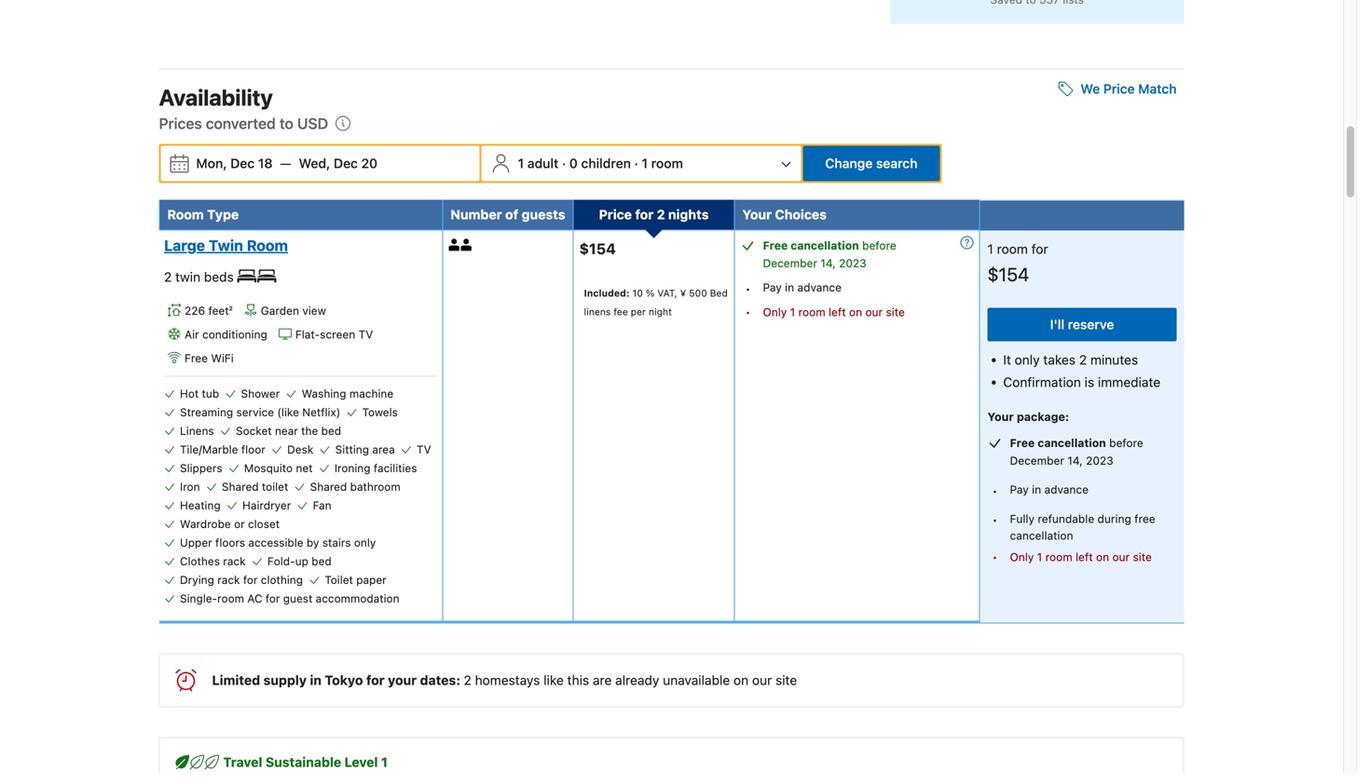 Task type: describe. For each thing, give the bounding box(es) containing it.
clothes
[[180, 555, 220, 568]]

fold-up bed
[[268, 555, 332, 568]]

screen
[[320, 328, 355, 341]]

limited supply in tokyo for your dates: 2 homestays like this are already unavailable on our site
[[212, 673, 797, 688]]

wed, dec 20 button
[[291, 147, 385, 181]]

travel
[[223, 755, 262, 770]]

free cancellation for 1
[[763, 239, 859, 252]]

your for your choices
[[743, 207, 772, 222]]

0 vertical spatial $154
[[579, 240, 616, 258]]

only inside it only takes 2 minutes confirmation is immediate
[[1015, 353, 1040, 368]]

wifi
[[211, 352, 234, 365]]

1 vertical spatial bed
[[312, 555, 332, 568]]

i'll reserve
[[1051, 317, 1114, 333]]

room inside 1 room for $154
[[997, 242, 1028, 257]]

free cancellation for refundable
[[1010, 437, 1106, 450]]

room inside dropdown button
[[651, 156, 683, 171]]

cancellation inside fully refundable during free cancellation
[[1010, 529, 1074, 542]]

socket near the bed
[[236, 425, 341, 438]]

0 horizontal spatial price
[[599, 207, 632, 222]]

linens
[[584, 306, 611, 317]]

wed,
[[299, 156, 330, 171]]

advance for room
[[798, 281, 842, 294]]

1 vertical spatial on
[[1096, 551, 1110, 564]]

0 horizontal spatial only
[[354, 536, 376, 549]]

it
[[1004, 353, 1011, 368]]

1 adult · 0 children · 1 room button
[[484, 146, 799, 181]]

view
[[302, 304, 326, 318]]

mon, dec 18 — wed, dec 20
[[196, 156, 378, 171]]

your package:
[[988, 410, 1070, 424]]

for left nights
[[635, 207, 654, 222]]

2 vertical spatial in
[[310, 673, 322, 688]]

before for free
[[1110, 437, 1144, 450]]

2 left nights
[[657, 207, 665, 222]]

advance for during
[[1045, 483, 1089, 496]]

free wifi
[[185, 352, 234, 365]]

1 horizontal spatial only 1 room left on our site
[[1010, 551, 1152, 564]]

package:
[[1017, 410, 1070, 424]]

hot tub
[[180, 387, 219, 400]]

number
[[451, 207, 502, 222]]

2023 for during
[[1086, 454, 1114, 468]]

0 vertical spatial bed
[[321, 425, 341, 438]]

to
[[280, 115, 294, 133]]

1 room for $154
[[988, 242, 1049, 285]]

supply
[[263, 673, 307, 688]]

december for refundable
[[1010, 454, 1065, 468]]

usd
[[297, 115, 328, 133]]

1 vertical spatial free
[[185, 352, 208, 365]]

guest
[[283, 592, 313, 605]]

near
[[275, 425, 298, 438]]

flat-screen tv
[[295, 328, 373, 341]]

are
[[593, 673, 612, 688]]

change search button
[[803, 146, 940, 181]]

before for left
[[863, 239, 897, 252]]

pay in advance for refundable
[[1010, 483, 1089, 496]]

dates:
[[420, 673, 461, 688]]

feet²
[[208, 304, 233, 318]]

single-
[[180, 592, 217, 605]]

takes
[[1044, 353, 1076, 368]]

this
[[567, 673, 589, 688]]

mosquito net
[[244, 462, 313, 475]]

accommodation
[[316, 592, 400, 605]]

prices converted to usd
[[159, 115, 328, 133]]

vat,
[[658, 287, 678, 299]]

your
[[388, 673, 417, 688]]

availability
[[159, 84, 273, 111]]

free for fully
[[1010, 437, 1035, 450]]

wardrobe
[[180, 518, 231, 531]]

2 inside it only takes 2 minutes confirmation is immediate
[[1080, 353, 1087, 368]]

upper floors accessible by stairs only
[[180, 536, 376, 549]]

bed
[[710, 287, 728, 299]]

your for your package:
[[988, 410, 1014, 424]]

free
[[1135, 513, 1156, 526]]

wardrobe or closet
[[180, 518, 280, 531]]

before december 14, 2023 for during
[[1010, 437, 1144, 468]]

0 horizontal spatial room
[[167, 207, 204, 222]]

ironing
[[335, 462, 371, 475]]

air
[[185, 328, 199, 341]]

slippers
[[180, 462, 222, 475]]

2023 for room
[[839, 257, 867, 270]]

we
[[1081, 81, 1100, 97]]

washing machine
[[302, 387, 394, 400]]

in for refundable
[[1032, 483, 1042, 496]]

cancellation for during
[[1038, 437, 1106, 450]]

minutes
[[1091, 353, 1139, 368]]

tokyo
[[325, 673, 363, 688]]

conditioning
[[202, 328, 267, 341]]

sustainable
[[266, 755, 341, 770]]

floor
[[241, 443, 266, 456]]

up
[[295, 555, 309, 568]]

is
[[1085, 375, 1095, 390]]

i'll reserve button
[[988, 308, 1177, 342]]

toilet
[[325, 574, 353, 587]]

toilet
[[262, 480, 288, 494]]

1 horizontal spatial room
[[247, 237, 288, 255]]

adult
[[528, 156, 559, 171]]

14, for room
[[821, 257, 836, 270]]

1 vertical spatial our
[[1113, 551, 1130, 564]]

mon,
[[196, 156, 227, 171]]

fee
[[614, 306, 628, 317]]

iron
[[180, 480, 200, 494]]

0 horizontal spatial left
[[829, 306, 846, 319]]

immediate
[[1098, 375, 1161, 390]]

by
[[307, 536, 319, 549]]

$154 inside 1 room for $154
[[988, 264, 1030, 285]]

twin
[[175, 270, 201, 285]]

mon, dec 18 button
[[189, 147, 280, 181]]

already
[[615, 673, 660, 688]]

226
[[185, 304, 205, 318]]

large
[[164, 237, 205, 255]]

drying rack for clothing
[[180, 574, 303, 587]]

paper
[[356, 574, 387, 587]]

1 adult · 0 children · 1 room
[[518, 156, 683, 171]]

facilities
[[374, 462, 417, 475]]

500
[[689, 287, 707, 299]]

linens
[[180, 425, 214, 438]]

bathroom
[[350, 480, 401, 494]]

0
[[570, 156, 578, 171]]



Task type: vqa. For each thing, say whether or not it's contained in the screenshot.
the bottommost DOUBLE
no



Task type: locate. For each thing, give the bounding box(es) containing it.
in left tokyo on the left of page
[[310, 673, 322, 688]]

in up fully
[[1032, 483, 1042, 496]]

1 · from the left
[[562, 156, 566, 171]]

for inside 1 room for $154
[[1032, 242, 1049, 257]]

homestays
[[475, 673, 540, 688]]

or
[[234, 518, 245, 531]]

your left choices
[[743, 207, 772, 222]]

1 vertical spatial $154
[[988, 264, 1030, 285]]

1 horizontal spatial left
[[1076, 551, 1093, 564]]

2 horizontal spatial free
[[1010, 437, 1035, 450]]

1
[[518, 156, 524, 171], [642, 156, 648, 171], [988, 242, 994, 257], [790, 306, 796, 319], [1037, 551, 1043, 564], [381, 755, 388, 770]]

occupancy image
[[461, 239, 473, 251]]

occupancy image
[[449, 239, 461, 251]]

free down air
[[185, 352, 208, 365]]

0 horizontal spatial december
[[763, 257, 818, 270]]

0 vertical spatial only
[[763, 306, 787, 319]]

pay for fully
[[1010, 483, 1029, 496]]

change
[[826, 156, 873, 171]]

hairdryer
[[242, 499, 291, 512]]

1 vertical spatial site
[[1133, 551, 1152, 564]]

14, down package:
[[1068, 454, 1083, 468]]

0 vertical spatial in
[[785, 281, 795, 294]]

2 up is
[[1080, 353, 1087, 368]]

socket
[[236, 425, 272, 438]]

air conditioning
[[185, 328, 267, 341]]

¥
[[680, 287, 686, 299]]

· left 0 at the top left
[[562, 156, 566, 171]]

net
[[296, 462, 313, 475]]

your choices
[[743, 207, 827, 222]]

cancellation for room
[[791, 239, 859, 252]]

room right twin
[[247, 237, 288, 255]]

1 vertical spatial only
[[1010, 551, 1034, 564]]

shared for shared toilet
[[222, 480, 259, 494]]

0 horizontal spatial free cancellation
[[763, 239, 859, 252]]

in for 1
[[785, 281, 795, 294]]

advance up 'refundable'
[[1045, 483, 1089, 496]]

0 vertical spatial site
[[886, 306, 905, 319]]

0 horizontal spatial our
[[752, 673, 772, 688]]

netflix)
[[302, 406, 341, 419]]

stairs
[[322, 536, 351, 549]]

2 vertical spatial site
[[776, 673, 797, 688]]

1 vertical spatial in
[[1032, 483, 1042, 496]]

2 right dates:
[[464, 673, 472, 688]]

choices
[[775, 207, 827, 222]]

1 vertical spatial 14,
[[1068, 454, 1083, 468]]

0 vertical spatial 2023
[[839, 257, 867, 270]]

2 vertical spatial free
[[1010, 437, 1035, 450]]

price
[[1104, 81, 1135, 97], [599, 207, 632, 222]]

18
[[258, 156, 273, 171]]

large twin room link
[[164, 236, 432, 255]]

shared up hairdryer
[[222, 480, 259, 494]]

14, for during
[[1068, 454, 1083, 468]]

1 horizontal spatial december
[[1010, 454, 1065, 468]]

1 vertical spatial pay
[[1010, 483, 1029, 496]]

dec left the 20 at top left
[[334, 156, 358, 171]]

1 shared from the left
[[222, 480, 259, 494]]

per
[[631, 306, 646, 317]]

1 inside 1 room for $154
[[988, 242, 994, 257]]

travel sustainable level 1
[[223, 755, 388, 770]]

0 horizontal spatial site
[[776, 673, 797, 688]]

rack for clothes
[[223, 555, 246, 568]]

1 horizontal spatial our
[[866, 306, 883, 319]]

2 shared from the left
[[310, 480, 347, 494]]

before down immediate
[[1110, 437, 1144, 450]]

garden view
[[261, 304, 326, 318]]

for
[[635, 207, 654, 222], [1032, 242, 1049, 257], [243, 574, 258, 587], [266, 592, 280, 605], [366, 673, 385, 688]]

0 horizontal spatial tv
[[359, 328, 373, 341]]

pay right bed
[[763, 281, 782, 294]]

1 horizontal spatial price
[[1104, 81, 1135, 97]]

·
[[562, 156, 566, 171], [635, 156, 639, 171]]

rack for drying
[[217, 574, 240, 587]]

1 horizontal spatial in
[[785, 281, 795, 294]]

free down your package:
[[1010, 437, 1035, 450]]

1 dec from the left
[[230, 156, 255, 171]]

1 horizontal spatial 2023
[[1086, 454, 1114, 468]]

room
[[167, 207, 204, 222], [247, 237, 288, 255]]

0 horizontal spatial free
[[185, 352, 208, 365]]

bed right 'up'
[[312, 555, 332, 568]]

0 horizontal spatial dec
[[230, 156, 255, 171]]

for up ac
[[243, 574, 258, 587]]

1 vertical spatial rack
[[217, 574, 240, 587]]

shared bathroom
[[310, 480, 401, 494]]

0 horizontal spatial 2023
[[839, 257, 867, 270]]

1 horizontal spatial only
[[1010, 551, 1034, 564]]

2 horizontal spatial on
[[1096, 551, 1110, 564]]

1 horizontal spatial advance
[[1045, 483, 1089, 496]]

0 horizontal spatial only
[[763, 306, 787, 319]]

0 horizontal spatial in
[[310, 673, 322, 688]]

cancellation down package:
[[1038, 437, 1106, 450]]

0 vertical spatial before december 14, 2023
[[763, 239, 897, 270]]

1 horizontal spatial on
[[849, 306, 863, 319]]

1 vertical spatial tv
[[417, 443, 431, 456]]

$154 up included:
[[579, 240, 616, 258]]

room up large
[[167, 207, 204, 222]]

0 vertical spatial our
[[866, 306, 883, 319]]

free cancellation down package:
[[1010, 437, 1106, 450]]

pay in advance down choices
[[763, 281, 842, 294]]

1 vertical spatial left
[[1076, 551, 1093, 564]]

1 horizontal spatial only
[[1015, 353, 1040, 368]]

before december 14, 2023
[[763, 239, 897, 270], [1010, 437, 1144, 468]]

0 horizontal spatial your
[[743, 207, 772, 222]]

cancellation down choices
[[791, 239, 859, 252]]

0 horizontal spatial advance
[[798, 281, 842, 294]]

2 vertical spatial our
[[752, 673, 772, 688]]

(like
[[277, 406, 299, 419]]

we price match button
[[1051, 72, 1185, 106]]

14,
[[821, 257, 836, 270], [1068, 454, 1083, 468]]

only right it
[[1015, 353, 1040, 368]]

left
[[829, 306, 846, 319], [1076, 551, 1093, 564]]

upper
[[180, 536, 212, 549]]

0 vertical spatial pay
[[763, 281, 782, 294]]

before december 14, 2023 for room
[[763, 239, 897, 270]]

· right the children
[[635, 156, 639, 171]]

we price match
[[1081, 81, 1177, 97]]

1 horizontal spatial site
[[886, 306, 905, 319]]

0 vertical spatial only
[[1015, 353, 1040, 368]]

1 vertical spatial price
[[599, 207, 632, 222]]

free down your choices
[[763, 239, 788, 252]]

machine
[[350, 387, 394, 400]]

1 vertical spatial your
[[988, 410, 1014, 424]]

accessible
[[248, 536, 304, 549]]

december down package:
[[1010, 454, 1065, 468]]

0 vertical spatial left
[[829, 306, 846, 319]]

fan
[[313, 499, 332, 512]]

2 horizontal spatial site
[[1133, 551, 1152, 564]]

0 vertical spatial advance
[[798, 281, 842, 294]]

more details on meals and payment options image
[[961, 236, 974, 250]]

1 horizontal spatial $154
[[988, 264, 1030, 285]]

beds
[[204, 270, 234, 285]]

our
[[866, 306, 883, 319], [1113, 551, 1130, 564], [752, 673, 772, 688]]

free
[[763, 239, 788, 252], [185, 352, 208, 365], [1010, 437, 1035, 450]]

room
[[651, 156, 683, 171], [997, 242, 1028, 257], [799, 306, 826, 319], [1046, 551, 1073, 564], [217, 592, 244, 605]]

only right stairs
[[354, 536, 376, 549]]

your left package:
[[988, 410, 1014, 424]]

pay in advance for 1
[[763, 281, 842, 294]]

shared for shared bathroom
[[310, 480, 347, 494]]

prices
[[159, 115, 202, 133]]

before december 14, 2023 down choices
[[763, 239, 897, 270]]

pay
[[763, 281, 782, 294], [1010, 483, 1029, 496]]

1 vertical spatial room
[[247, 237, 288, 255]]

december for 1
[[763, 257, 818, 270]]

december
[[763, 257, 818, 270], [1010, 454, 1065, 468]]

0 vertical spatial december
[[763, 257, 818, 270]]

0 horizontal spatial before
[[863, 239, 897, 252]]

match
[[1139, 81, 1177, 97]]

before december 14, 2023 down package:
[[1010, 437, 1144, 468]]

1 horizontal spatial dec
[[334, 156, 358, 171]]

0 vertical spatial your
[[743, 207, 772, 222]]

ac
[[247, 592, 262, 605]]

1 horizontal spatial your
[[988, 410, 1014, 424]]

towels
[[362, 406, 398, 419]]

clothing
[[261, 574, 303, 587]]

0 horizontal spatial pay
[[763, 281, 782, 294]]

0 vertical spatial pay in advance
[[763, 281, 842, 294]]

0 horizontal spatial 14,
[[821, 257, 836, 270]]

guests
[[522, 207, 566, 222]]

search
[[876, 156, 918, 171]]

0 vertical spatial room
[[167, 207, 204, 222]]

free for only
[[763, 239, 788, 252]]

0 vertical spatial price
[[1104, 81, 1135, 97]]

1 horizontal spatial pay in advance
[[1010, 483, 1089, 496]]

shared toilet
[[222, 480, 288, 494]]

0 horizontal spatial only 1 room left on our site
[[763, 306, 905, 319]]

20
[[361, 156, 378, 171]]

free cancellation down choices
[[763, 239, 859, 252]]

0 vertical spatial only 1 room left on our site
[[763, 306, 905, 319]]

1 horizontal spatial before
[[1110, 437, 1144, 450]]

tv right the screen
[[359, 328, 373, 341]]

1 horizontal spatial before december 14, 2023
[[1010, 437, 1144, 468]]

rack down floors
[[223, 555, 246, 568]]

december down your choices
[[763, 257, 818, 270]]

1 vertical spatial advance
[[1045, 483, 1089, 496]]

2 horizontal spatial in
[[1032, 483, 1042, 496]]

shared up fan
[[310, 480, 347, 494]]

0 horizontal spatial shared
[[222, 480, 259, 494]]

before down change search button
[[863, 239, 897, 252]]

1 vertical spatial pay in advance
[[1010, 483, 1089, 496]]

1 vertical spatial before
[[1110, 437, 1144, 450]]

ironing facilities
[[335, 462, 417, 475]]

unavailable
[[663, 673, 730, 688]]

floors
[[215, 536, 245, 549]]

rack down clothes rack
[[217, 574, 240, 587]]

0 vertical spatial free
[[763, 239, 788, 252]]

2 vertical spatial on
[[734, 673, 749, 688]]

price inside dropdown button
[[1104, 81, 1135, 97]]

dec left 18
[[230, 156, 255, 171]]

1 horizontal spatial tv
[[417, 443, 431, 456]]

advance down choices
[[798, 281, 842, 294]]

bed down the netflix)
[[321, 425, 341, 438]]

for left your
[[366, 673, 385, 688]]

for right the more details on meals and payment options icon
[[1032, 242, 1049, 257]]

1 horizontal spatial pay
[[1010, 483, 1029, 496]]

2 left "twin"
[[164, 270, 172, 285]]

0 horizontal spatial pay in advance
[[763, 281, 842, 294]]

sitting
[[335, 443, 369, 456]]

0 vertical spatial free cancellation
[[763, 239, 859, 252]]

2 · from the left
[[635, 156, 639, 171]]

0 vertical spatial tv
[[359, 328, 373, 341]]

14, down choices
[[821, 257, 836, 270]]

hot
[[180, 387, 199, 400]]

in right bed
[[785, 281, 795, 294]]

shared
[[222, 480, 259, 494], [310, 480, 347, 494]]

for right ac
[[266, 592, 280, 605]]

room type
[[167, 207, 239, 222]]

type
[[207, 207, 239, 222]]

•
[[746, 282, 751, 296], [746, 306, 751, 319], [993, 485, 998, 498], [993, 514, 998, 527], [993, 551, 998, 564]]

0 vertical spatial before
[[863, 239, 897, 252]]

0 horizontal spatial ·
[[562, 156, 566, 171]]

1 vertical spatial december
[[1010, 454, 1065, 468]]

tv up facilities
[[417, 443, 431, 456]]

0 horizontal spatial on
[[734, 673, 749, 688]]

1 vertical spatial only
[[354, 536, 376, 549]]

streaming
[[180, 406, 233, 419]]

pay in advance up 'refundable'
[[1010, 483, 1089, 496]]

tub
[[202, 387, 219, 400]]

price right we
[[1104, 81, 1135, 97]]

children
[[581, 156, 631, 171]]

2 dec from the left
[[334, 156, 358, 171]]

0 vertical spatial on
[[849, 306, 863, 319]]

$154 up it
[[988, 264, 1030, 285]]

1 vertical spatial only 1 room left on our site
[[1010, 551, 1152, 564]]

shower
[[241, 387, 280, 400]]

0 horizontal spatial before december 14, 2023
[[763, 239, 897, 270]]

clothes rack
[[180, 555, 246, 568]]

included:
[[584, 287, 630, 299]]

price down the children
[[599, 207, 632, 222]]

pay up fully
[[1010, 483, 1029, 496]]

1 vertical spatial 2023
[[1086, 454, 1114, 468]]

pay for only
[[763, 281, 782, 294]]

level
[[345, 755, 378, 770]]

area
[[372, 443, 395, 456]]

10 % vat, ¥ 500 bed linens fee per night
[[584, 287, 728, 317]]

during
[[1098, 513, 1132, 526]]

0 vertical spatial 14,
[[821, 257, 836, 270]]

226 feet²
[[185, 304, 233, 318]]

2 twin beds
[[164, 270, 237, 285]]

cancellation down fully
[[1010, 529, 1074, 542]]



